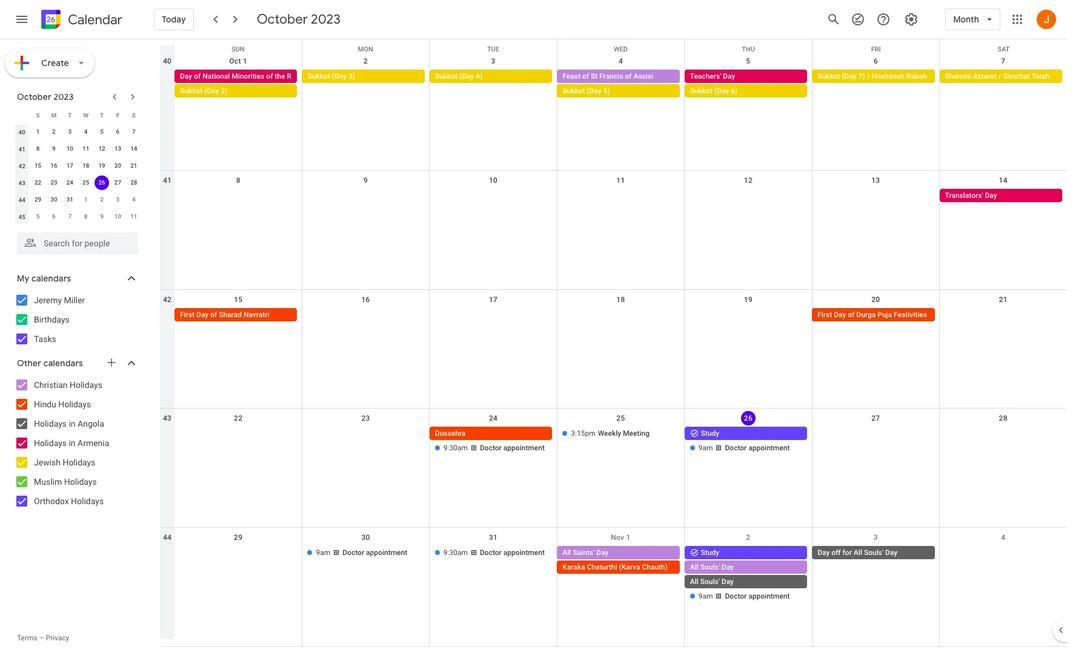 Task type: vqa. For each thing, say whether or not it's contained in the screenshot.
'group'
no



Task type: describe. For each thing, give the bounding box(es) containing it.
day inside the day of national minorities of the republic of armenia sukkot (day 2)
[[180, 72, 192, 81]]

2 all souls' day button from the top
[[685, 576, 807, 589]]

1 horizontal spatial 15
[[234, 295, 243, 304]]

other calendars button
[[2, 354, 150, 373]]

1 horizontal spatial 26
[[744, 415, 753, 423]]

9:30am inside cell
[[443, 444, 468, 453]]

23 element
[[47, 176, 61, 190]]

november 11 element
[[127, 210, 141, 224]]

25 element
[[79, 176, 93, 190]]

jeremy miller
[[34, 296, 85, 305]]

4 inside november 4 element
[[132, 196, 136, 203]]

miller
[[64, 296, 85, 305]]

1 horizontal spatial 6
[[116, 128, 120, 135]]

off
[[831, 549, 841, 558]]

study button for nov 1
[[685, 547, 807, 560]]

w
[[83, 112, 89, 118]]

republic
[[287, 72, 315, 81]]

4)
[[476, 72, 483, 81]]

1 vertical spatial october 2023
[[17, 91, 74, 102]]

first day of sharad navratri button
[[175, 308, 297, 322]]

in for angola
[[69, 419, 76, 429]]

sukkot inside feast of st francis of assisi sukkot (day 5)
[[563, 87, 585, 95]]

1 vertical spatial 30
[[361, 534, 370, 542]]

jewish
[[34, 458, 61, 468]]

souls' for for
[[864, 549, 883, 558]]

november 1 element
[[79, 193, 93, 207]]

2 vertical spatial 8
[[84, 213, 88, 220]]

1 vertical spatial 19
[[744, 295, 753, 304]]

2)
[[221, 87, 228, 95]]

teachers' day button
[[685, 70, 807, 83]]

day inside teachers' day sukkot (day 6)
[[723, 72, 735, 81]]

5 inside 'element'
[[36, 213, 40, 220]]

orthodox
[[34, 497, 69, 507]]

dussehra button
[[430, 427, 552, 441]]

row containing 43
[[160, 409, 1067, 528]]

0 vertical spatial 9
[[52, 145, 56, 152]]

row containing 5
[[14, 208, 142, 225]]

translators' day button
[[940, 189, 1062, 202]]

sukkot inside the sukkot (day 7) / hoshanah rabah button
[[818, 72, 840, 81]]

1 vertical spatial 24
[[489, 415, 498, 423]]

rabah
[[906, 72, 927, 81]]

terms – privacy
[[17, 634, 69, 643]]

in for armenia
[[69, 439, 76, 448]]

teachers'
[[690, 72, 721, 81]]

souls' for day
[[700, 578, 720, 587]]

day off for all souls' day
[[818, 549, 897, 558]]

of left the sharad
[[210, 311, 217, 319]]

holidays for jewish
[[63, 458, 95, 468]]

of left the assisi
[[625, 72, 632, 81]]

3)
[[348, 72, 355, 81]]

study for nov 1
[[701, 549, 719, 558]]

christian
[[34, 381, 68, 390]]

–
[[39, 634, 44, 643]]

my calendars
[[17, 273, 71, 284]]

row containing 41
[[160, 171, 1067, 290]]

today
[[162, 14, 186, 25]]

of left national
[[194, 72, 201, 81]]

first day of sharad navratri
[[180, 311, 269, 319]]

22 inside row group
[[34, 179, 41, 186]]

tasks
[[34, 334, 56, 344]]

sukkot (day 3)
[[308, 72, 355, 81]]

privacy
[[46, 634, 69, 643]]

12 inside row group
[[98, 145, 105, 152]]

first day of durga puja festivities button
[[812, 308, 935, 322]]

43 for sun
[[163, 415, 172, 423]]

24 inside october 2023 grid
[[66, 179, 73, 186]]

row containing 1
[[14, 124, 142, 141]]

day off for all souls' day button
[[812, 547, 935, 560]]

other
[[17, 358, 41, 369]]

all saints' day karaka chaturthi (karva chauth)
[[563, 549, 668, 572]]

day inside all saints' day karaka chaturthi (karva chauth)
[[596, 549, 608, 558]]

main drawer image
[[15, 12, 29, 27]]

settings menu image
[[904, 12, 919, 27]]

sukkot (day 7) / hoshanah rabah
[[818, 72, 927, 81]]

0 vertical spatial 5
[[746, 57, 750, 65]]

of left st
[[582, 72, 589, 81]]

row containing 22
[[14, 175, 142, 191]]

of right republic
[[317, 72, 324, 81]]

1 horizontal spatial 27
[[871, 415, 880, 423]]

1 vertical spatial 9am
[[316, 549, 330, 558]]

21 element
[[127, 159, 141, 173]]

14 element
[[127, 142, 141, 156]]

terms
[[17, 634, 37, 643]]

Search for people text field
[[24, 233, 131, 254]]

calendar element
[[39, 7, 122, 34]]

torah
[[1032, 72, 1050, 81]]

all inside button
[[854, 549, 862, 558]]

shemini atzeret / simchat torah button
[[940, 70, 1062, 83]]

1 up 15 element
[[36, 128, 40, 135]]

angola
[[78, 419, 104, 429]]

7)
[[858, 72, 865, 81]]

31 inside row group
[[66, 196, 73, 203]]

1 vertical spatial 16
[[361, 295, 370, 304]]

1 vertical spatial 10
[[489, 176, 498, 185]]

tue
[[487, 45, 499, 53]]

first for first day of sharad navratri
[[180, 311, 195, 319]]

5)
[[603, 87, 610, 95]]

navratri
[[244, 311, 269, 319]]

(day inside button
[[332, 72, 347, 81]]

shemini
[[945, 72, 971, 81]]

cell containing teachers' day
[[685, 70, 812, 99]]

17 inside row group
[[66, 162, 73, 169]]

cell containing feast of st francis of assisi
[[557, 70, 685, 99]]

1 horizontal spatial 31
[[489, 534, 498, 542]]

41 for sun
[[163, 176, 172, 185]]

1 all souls' day button from the top
[[685, 561, 807, 575]]

karaka chaturthi (karva chauth) button
[[557, 561, 680, 575]]

november 4 element
[[127, 193, 141, 207]]

(day left 7)
[[842, 72, 857, 81]]

study for 25
[[701, 430, 719, 438]]

2 t from the left
[[100, 112, 104, 118]]

45
[[18, 214, 25, 220]]

all inside all saints' day karaka chaturthi (karva chauth)
[[563, 549, 571, 558]]

18 element
[[79, 159, 93, 173]]

6 inside november 6 element
[[52, 213, 56, 220]]

3:15pm
[[571, 430, 595, 438]]

1 horizontal spatial 18
[[616, 295, 625, 304]]

42 for s
[[18, 163, 25, 169]]

november 10 element
[[111, 210, 125, 224]]

day of national minorities of the republic of armenia button
[[175, 70, 353, 83]]

0 horizontal spatial october
[[17, 91, 51, 102]]

1 vertical spatial 29
[[234, 534, 243, 542]]

hindu
[[34, 400, 56, 410]]

translators'
[[945, 191, 983, 200]]

44 for sun
[[163, 534, 172, 542]]

all saints' day button
[[557, 547, 680, 560]]

chaturthi
[[587, 564, 617, 572]]

birthdays
[[34, 315, 70, 325]]

the
[[275, 72, 285, 81]]

3:15pm weekly meeting
[[571, 430, 650, 438]]

national
[[202, 72, 230, 81]]

add other calendars image
[[105, 357, 118, 369]]

2 s from the left
[[132, 112, 136, 118]]

grid containing 40
[[160, 39, 1067, 648]]

sukkot (day 3) button
[[302, 70, 425, 83]]

1 vertical spatial 21
[[999, 295, 1008, 304]]

thu
[[742, 45, 755, 53]]

my
[[17, 273, 29, 284]]

holidays up jewish
[[34, 439, 67, 448]]

for
[[843, 549, 852, 558]]

other calendars
[[17, 358, 83, 369]]

puja
[[878, 311, 892, 319]]

sharad
[[219, 311, 242, 319]]

29 element
[[31, 193, 45, 207]]

dussehra
[[435, 430, 466, 438]]

muslim
[[34, 477, 62, 487]]

holidays for christian
[[70, 381, 102, 390]]

fri
[[871, 45, 881, 53]]

20 inside grid
[[114, 162, 121, 169]]

21 inside october 2023 grid
[[130, 162, 137, 169]]

day of national minorities of the republic of armenia sukkot (day 2)
[[180, 72, 353, 95]]

shemini atzeret / simchat torah
[[945, 72, 1050, 81]]

1 horizontal spatial 2023
[[311, 11, 341, 28]]

simchat
[[1003, 72, 1030, 81]]

1 horizontal spatial 23
[[361, 415, 370, 423]]

sun
[[231, 45, 245, 53]]

holidays for orthodox
[[71, 497, 104, 507]]

10 for november 10 element
[[114, 213, 121, 220]]

1 right nov
[[626, 534, 631, 542]]

1 vertical spatial 20
[[871, 295, 880, 304]]

sukkot (day 6) button
[[685, 84, 807, 98]]

holidays in angola
[[34, 419, 104, 429]]

today button
[[154, 5, 194, 34]]

42 for sun
[[163, 295, 172, 304]]

1 horizontal spatial october
[[257, 11, 308, 28]]

muslim holidays
[[34, 477, 97, 487]]

30 element
[[47, 193, 61, 207]]

2 vertical spatial 9am
[[698, 593, 713, 601]]

armenia inside the day of national minorities of the republic of armenia sukkot (day 2)
[[325, 72, 353, 81]]

0 horizontal spatial 7
[[68, 213, 72, 220]]

study button for 25
[[685, 427, 807, 441]]

feast
[[563, 72, 580, 81]]

19 element
[[95, 159, 109, 173]]

sukkot (day 7) / hoshanah rabah button
[[812, 70, 935, 83]]

1 vertical spatial 12
[[744, 176, 753, 185]]



Task type: locate. For each thing, give the bounding box(es) containing it.
8 inside grid
[[236, 176, 240, 185]]

27
[[114, 179, 121, 186], [871, 415, 880, 423]]

sukkot (day 4)
[[435, 72, 483, 81]]

5 down thu
[[746, 57, 750, 65]]

28 inside grid
[[999, 415, 1008, 423]]

27 inside row group
[[114, 179, 121, 186]]

calendars up jeremy
[[31, 273, 71, 284]]

6
[[874, 57, 878, 65], [116, 128, 120, 135], [52, 213, 56, 220]]

0 horizontal spatial 12
[[98, 145, 105, 152]]

grid
[[160, 39, 1067, 648]]

october 2023 grid
[[12, 107, 142, 225]]

cell containing day of national minorities of the republic of armenia
[[175, 70, 353, 99]]

armenia down angola on the bottom left of the page
[[78, 439, 109, 448]]

7
[[1001, 57, 1005, 65], [132, 128, 136, 135], [68, 213, 72, 220]]

1 horizontal spatial 5
[[100, 128, 104, 135]]

/
[[867, 72, 870, 81], [999, 72, 1001, 81]]

0 vertical spatial 21
[[130, 162, 137, 169]]

1 / from the left
[[867, 72, 870, 81]]

31 element
[[63, 193, 77, 207]]

m
[[51, 112, 57, 118]]

t
[[68, 112, 72, 118], [100, 112, 104, 118]]

0 vertical spatial 7
[[1001, 57, 1005, 65]]

of left the the
[[266, 72, 273, 81]]

28 element
[[127, 176, 141, 190]]

0 horizontal spatial 26
[[98, 179, 105, 186]]

1 vertical spatial 5
[[100, 128, 104, 135]]

1 horizontal spatial 10
[[114, 213, 121, 220]]

first left durga
[[818, 311, 832, 319]]

holidays in armenia
[[34, 439, 109, 448]]

42
[[18, 163, 25, 169], [163, 295, 172, 304]]

jeremy
[[34, 296, 62, 305]]

month button
[[945, 5, 1000, 34]]

in
[[69, 419, 76, 429], [69, 439, 76, 448]]

1 vertical spatial 25
[[616, 415, 625, 423]]

cell containing all saints' day
[[557, 547, 685, 605]]

holidays down hindu
[[34, 419, 67, 429]]

14 inside grid
[[999, 176, 1008, 185]]

0 horizontal spatial 19
[[98, 162, 105, 169]]

row containing s
[[14, 107, 142, 124]]

41 inside grid
[[163, 176, 172, 185]]

orthodox holidays
[[34, 497, 104, 507]]

0 vertical spatial 25
[[82, 179, 89, 186]]

souls' inside button
[[864, 549, 883, 558]]

3 up 10 element
[[68, 128, 72, 135]]

calendars inside other calendars dropdown button
[[43, 358, 83, 369]]

11 for 11 element in the left top of the page
[[82, 145, 89, 152]]

11 inside 11 element
[[82, 145, 89, 152]]

13 element
[[111, 142, 125, 156]]

1 vertical spatial 9
[[364, 176, 368, 185]]

first day of durga puja festivities
[[818, 311, 927, 319]]

2 / from the left
[[999, 72, 1001, 81]]

privacy link
[[46, 634, 69, 643]]

(day left 5)
[[587, 87, 602, 95]]

0 horizontal spatial 20
[[114, 162, 121, 169]]

sukkot inside sukkot (day 4) button
[[435, 72, 458, 81]]

november 8 element
[[79, 210, 93, 224]]

wed
[[614, 45, 628, 53]]

18
[[82, 162, 89, 169], [616, 295, 625, 304]]

0 vertical spatial 26
[[98, 179, 105, 186]]

1 horizontal spatial 11
[[130, 213, 137, 220]]

44
[[18, 197, 25, 203], [163, 534, 172, 542]]

0 horizontal spatial 8
[[36, 145, 40, 152]]

other calendars list
[[2, 376, 150, 511]]

25
[[82, 179, 89, 186], [616, 415, 625, 423]]

study
[[701, 430, 719, 438], [701, 549, 719, 558]]

3 up day off for all souls' day button
[[874, 534, 878, 542]]

october up the the
[[257, 11, 308, 28]]

7 right november 6 element
[[68, 213, 72, 220]]

0 horizontal spatial /
[[867, 72, 870, 81]]

calendars inside my calendars dropdown button
[[31, 273, 71, 284]]

0 vertical spatial 11
[[82, 145, 89, 152]]

0 vertical spatial calendars
[[31, 273, 71, 284]]

row
[[160, 39, 1067, 58], [160, 52, 1067, 171], [14, 107, 142, 124], [14, 124, 142, 141], [14, 141, 142, 158], [14, 158, 142, 175], [160, 171, 1067, 290], [14, 175, 142, 191], [14, 191, 142, 208], [14, 208, 142, 225], [160, 290, 1067, 409], [160, 409, 1067, 528], [160, 528, 1067, 648]]

4
[[619, 57, 623, 65], [84, 128, 88, 135], [132, 196, 136, 203], [1001, 534, 1005, 542]]

(day left 4)
[[459, 72, 474, 81]]

43 for s
[[18, 180, 25, 186]]

14 right 13 element in the left top of the page
[[130, 145, 137, 152]]

sukkot left 4)
[[435, 72, 458, 81]]

17 element
[[63, 159, 77, 173]]

2 vertical spatial 7
[[68, 213, 72, 220]]

1 horizontal spatial 8
[[84, 213, 88, 220]]

0 vertical spatial 17
[[66, 162, 73, 169]]

1
[[243, 57, 247, 65], [36, 128, 40, 135], [84, 196, 88, 203], [626, 534, 631, 542]]

hindu holidays
[[34, 400, 91, 410]]

1 vertical spatial study
[[701, 549, 719, 558]]

cell containing dussehra
[[430, 427, 557, 457]]

row containing sun
[[160, 39, 1067, 58]]

24
[[66, 179, 73, 186], [489, 415, 498, 423]]

23 inside 23 element
[[50, 179, 57, 186]]

9am
[[698, 444, 713, 453], [316, 549, 330, 558], [698, 593, 713, 601]]

2 vertical spatial 11
[[130, 213, 137, 220]]

oct 1
[[229, 57, 247, 65]]

29 inside row group
[[34, 196, 41, 203]]

0 horizontal spatial 11
[[82, 145, 89, 152]]

42 inside october 2023 grid
[[18, 163, 25, 169]]

0 vertical spatial 9:30am
[[443, 444, 468, 453]]

sukkot down teachers'
[[690, 87, 713, 95]]

30
[[50, 196, 57, 203], [361, 534, 370, 542]]

11 element
[[79, 142, 93, 156]]

11 inside november 11 element
[[130, 213, 137, 220]]

25 left 26 cell
[[82, 179, 89, 186]]

6 down fri
[[874, 57, 878, 65]]

27 element
[[111, 176, 125, 190]]

0 horizontal spatial 5
[[36, 213, 40, 220]]

1 horizontal spatial 25
[[616, 415, 625, 423]]

2 horizontal spatial 5
[[746, 57, 750, 65]]

row containing 44
[[160, 528, 1067, 648]]

41 for s
[[18, 146, 25, 152]]

sukkot inside the day of national minorities of the republic of armenia sukkot (day 2)
[[180, 87, 203, 95]]

sat
[[998, 45, 1010, 53]]

0 vertical spatial 43
[[18, 180, 25, 186]]

21
[[130, 162, 137, 169], [999, 295, 1008, 304]]

0 vertical spatial october 2023
[[257, 11, 341, 28]]

study button
[[685, 427, 807, 441], [685, 547, 807, 560]]

2 study from the top
[[701, 549, 719, 558]]

0 horizontal spatial 16
[[50, 162, 57, 169]]

1 vertical spatial 7
[[132, 128, 136, 135]]

11 for november 11 element
[[130, 213, 137, 220]]

holidays up holidays in angola
[[58, 400, 91, 410]]

24 up dussehra button
[[489, 415, 498, 423]]

12
[[98, 145, 105, 152], [744, 176, 753, 185]]

15 up first day of sharad navratri button
[[234, 295, 243, 304]]

october 2023 up m
[[17, 91, 74, 102]]

1 vertical spatial 43
[[163, 415, 172, 423]]

2 horizontal spatial 9
[[364, 176, 368, 185]]

1 first from the left
[[180, 311, 195, 319]]

12 element
[[95, 142, 109, 156]]

1 study button from the top
[[685, 427, 807, 441]]

create
[[41, 58, 69, 68]]

row containing 29
[[14, 191, 142, 208]]

(day left 6)
[[714, 87, 729, 95]]

all souls' day all souls' day
[[690, 564, 734, 587]]

0 horizontal spatial 14
[[130, 145, 137, 152]]

10 element
[[63, 142, 77, 156]]

2 study button from the top
[[685, 547, 807, 560]]

2 horizontal spatial 7
[[1001, 57, 1005, 65]]

durga
[[856, 311, 876, 319]]

teachers' day sukkot (day 6)
[[690, 72, 738, 95]]

2 9:30am from the top
[[443, 549, 468, 558]]

1 vertical spatial 2023
[[54, 91, 74, 102]]

15 element
[[31, 159, 45, 173]]

calendars for other calendars
[[43, 358, 83, 369]]

2 vertical spatial 10
[[114, 213, 121, 220]]

november 6 element
[[47, 210, 61, 224]]

2 in from the top
[[69, 439, 76, 448]]

0 horizontal spatial s
[[36, 112, 40, 118]]

1 left november 2 element
[[84, 196, 88, 203]]

1 horizontal spatial 28
[[999, 415, 1008, 423]]

1 horizontal spatial 43
[[163, 415, 172, 423]]

(day inside the day of national minorities of the republic of armenia sukkot (day 2)
[[204, 87, 219, 95]]

1 vertical spatial 8
[[236, 176, 240, 185]]

1 vertical spatial 42
[[163, 295, 172, 304]]

holidays down muslim holidays
[[71, 497, 104, 507]]

sukkot left 3)
[[308, 72, 330, 81]]

16 element
[[47, 159, 61, 173]]

appointment inside cell
[[503, 444, 545, 453]]

16 inside 16 element
[[50, 162, 57, 169]]

1 horizontal spatial 24
[[489, 415, 498, 423]]

holidays for muslim
[[64, 477, 97, 487]]

sukkot inside sukkot (day 3) button
[[308, 72, 330, 81]]

40
[[163, 57, 172, 65], [18, 129, 25, 135]]

holidays down other calendars dropdown button
[[70, 381, 102, 390]]

40 inside row group
[[18, 129, 25, 135]]

column header
[[14, 107, 30, 124]]

1 in from the top
[[69, 419, 76, 429]]

holidays for hindu
[[58, 400, 91, 410]]

1 vertical spatial 31
[[489, 534, 498, 542]]

(day left 3)
[[332, 72, 347, 81]]

(day inside feast of st francis of assisi sukkot (day 5)
[[587, 87, 602, 95]]

s right f
[[132, 112, 136, 118]]

translators' day
[[945, 191, 997, 200]]

nov
[[611, 534, 624, 542]]

20 left the 21 element
[[114, 162, 121, 169]]

jewish holidays
[[34, 458, 95, 468]]

1 t from the left
[[68, 112, 72, 118]]

1 horizontal spatial 13
[[871, 176, 880, 185]]

appointment
[[503, 444, 545, 453], [749, 444, 790, 453], [366, 549, 407, 558], [503, 549, 545, 558], [749, 593, 790, 601]]

44 inside row group
[[18, 197, 25, 203]]

2 vertical spatial souls'
[[700, 578, 720, 587]]

holidays up orthodox holidays
[[64, 477, 97, 487]]

sukkot inside teachers' day sukkot (day 6)
[[690, 87, 713, 95]]

november 9 element
[[95, 210, 109, 224]]

2 horizontal spatial 8
[[236, 176, 240, 185]]

2
[[364, 57, 368, 65], [52, 128, 56, 135], [100, 196, 104, 203], [746, 534, 750, 542]]

1 horizontal spatial 30
[[361, 534, 370, 542]]

hoshanah
[[872, 72, 905, 81]]

0 vertical spatial souls'
[[864, 549, 883, 558]]

20 up first day of durga puja festivities button
[[871, 295, 880, 304]]

0 horizontal spatial t
[[68, 112, 72, 118]]

meeting
[[623, 430, 650, 438]]

26, today element
[[95, 176, 109, 190]]

1 horizontal spatial 41
[[163, 176, 172, 185]]

october up m
[[17, 91, 51, 102]]

0 vertical spatial 31
[[66, 196, 73, 203]]

43 inside row group
[[18, 180, 25, 186]]

0 vertical spatial all souls' day button
[[685, 561, 807, 575]]

sukkot down national
[[180, 87, 203, 95]]

1 horizontal spatial s
[[132, 112, 136, 118]]

row containing 40
[[160, 52, 1067, 171]]

feast of st francis of assisi sukkot (day 5)
[[563, 72, 653, 95]]

40 for s
[[18, 129, 25, 135]]

(day left the 2)
[[204, 87, 219, 95]]

(day inside teachers' day sukkot (day 6)
[[714, 87, 729, 95]]

doctor
[[480, 444, 502, 453], [725, 444, 747, 453], [343, 549, 364, 558], [480, 549, 502, 558], [725, 593, 747, 601]]

0 vertical spatial 19
[[98, 162, 105, 169]]

15 inside october 2023 grid
[[34, 162, 41, 169]]

0 vertical spatial study button
[[685, 427, 807, 441]]

2 horizontal spatial 11
[[616, 176, 625, 185]]

sukkot down the feast
[[563, 87, 585, 95]]

1 vertical spatial 15
[[234, 295, 243, 304]]

1 horizontal spatial 20
[[871, 295, 880, 304]]

9:30am
[[443, 444, 468, 453], [443, 549, 468, 558]]

karaka
[[563, 564, 585, 572]]

november 5 element
[[31, 210, 45, 224]]

18 inside 18 element
[[82, 162, 89, 169]]

0 vertical spatial 27
[[114, 179, 121, 186]]

1 horizontal spatial 17
[[489, 295, 498, 304]]

6 down f
[[116, 128, 120, 135]]

25 inside row group
[[82, 179, 89, 186]]

0 horizontal spatial 24
[[66, 179, 73, 186]]

1 horizontal spatial october 2023
[[257, 11, 341, 28]]

(karva
[[619, 564, 640, 572]]

in down holidays in angola
[[69, 439, 76, 448]]

s left m
[[36, 112, 40, 118]]

7 down sat
[[1001, 57, 1005, 65]]

2 horizontal spatial 10
[[489, 176, 498, 185]]

sukkot left 7)
[[818, 72, 840, 81]]

terms link
[[17, 634, 37, 643]]

19 inside october 2023 grid
[[98, 162, 105, 169]]

armenia inside other calendars list
[[78, 439, 109, 448]]

row group inside october 2023 grid
[[14, 124, 142, 225]]

day inside "button"
[[985, 191, 997, 200]]

24 element
[[63, 176, 77, 190]]

0 horizontal spatial 9
[[52, 145, 56, 152]]

0 horizontal spatial 22
[[34, 179, 41, 186]]

1 horizontal spatial armenia
[[325, 72, 353, 81]]

26 inside "element"
[[98, 179, 105, 186]]

in left angola on the bottom left of the page
[[69, 419, 76, 429]]

6 right november 5 'element'
[[52, 213, 56, 220]]

my calendars list
[[2, 291, 150, 349]]

0 vertical spatial october
[[257, 11, 308, 28]]

row containing 15
[[14, 158, 142, 175]]

festivities
[[894, 311, 927, 319]]

holidays down holidays in armenia
[[63, 458, 95, 468]]

22
[[34, 179, 41, 186], [234, 415, 243, 423]]

15 left 16 element
[[34, 162, 41, 169]]

0 horizontal spatial 40
[[18, 129, 25, 135]]

minorities
[[232, 72, 264, 81]]

8
[[36, 145, 40, 152], [236, 176, 240, 185], [84, 213, 88, 220]]

5 left november 6 element
[[36, 213, 40, 220]]

1 horizontal spatial first
[[818, 311, 832, 319]]

calendars for my calendars
[[31, 273, 71, 284]]

19
[[98, 162, 105, 169], [744, 295, 753, 304]]

5 up 12 element on the top left of page
[[100, 128, 104, 135]]

1 horizontal spatial t
[[100, 112, 104, 118]]

/ right 7)
[[867, 72, 870, 81]]

30 inside 30 element
[[50, 196, 57, 203]]

1 vertical spatial souls'
[[700, 564, 720, 572]]

0 vertical spatial 24
[[66, 179, 73, 186]]

0 vertical spatial 29
[[34, 196, 41, 203]]

1 horizontal spatial 22
[[234, 415, 243, 423]]

3
[[491, 57, 495, 65], [68, 128, 72, 135], [116, 196, 120, 203], [874, 534, 878, 542]]

column header inside october 2023 grid
[[14, 107, 30, 124]]

1 vertical spatial october
[[17, 91, 51, 102]]

cell
[[175, 70, 353, 99], [557, 70, 685, 99], [685, 70, 812, 99], [175, 189, 302, 203], [430, 189, 557, 203], [685, 189, 812, 203], [812, 189, 940, 203], [430, 308, 557, 323], [685, 308, 812, 323], [940, 308, 1067, 323], [175, 427, 302, 457], [302, 427, 430, 457], [430, 427, 557, 457], [685, 427, 812, 457], [812, 427, 940, 457], [175, 547, 302, 605], [557, 547, 685, 605], [685, 547, 812, 605]]

22 element
[[31, 176, 45, 190]]

1 9:30am from the top
[[443, 444, 468, 453]]

1 vertical spatial in
[[69, 439, 76, 448]]

of left durga
[[848, 311, 855, 319]]

row group containing 1
[[14, 124, 142, 225]]

saints'
[[573, 549, 594, 558]]

my calendars button
[[2, 269, 150, 288]]

0 vertical spatial 42
[[18, 163, 25, 169]]

chauth)
[[642, 564, 668, 572]]

0 vertical spatial 9am
[[698, 444, 713, 453]]

0 horizontal spatial armenia
[[78, 439, 109, 448]]

october 2023 up republic
[[257, 11, 341, 28]]

november 7 element
[[63, 210, 77, 224]]

0 horizontal spatial 23
[[50, 179, 57, 186]]

nov 1
[[611, 534, 631, 542]]

20 element
[[111, 159, 125, 173]]

2 first from the left
[[818, 311, 832, 319]]

14 inside row group
[[130, 145, 137, 152]]

2023 up sukkot (day 3)
[[311, 11, 341, 28]]

calendar heading
[[65, 11, 122, 28]]

0 vertical spatial 10
[[66, 145, 73, 152]]

14 up translators' day "button"
[[999, 176, 1008, 185]]

14
[[130, 145, 137, 152], [999, 176, 1008, 185]]

calendar
[[68, 11, 122, 28]]

0 vertical spatial 20
[[114, 162, 121, 169]]

9
[[52, 145, 56, 152], [364, 176, 368, 185], [100, 213, 104, 220]]

2023 up m
[[54, 91, 74, 102]]

25 up 3:15pm weekly meeting
[[616, 415, 625, 423]]

28 inside 28 element
[[130, 179, 137, 186]]

7 up 14 element
[[132, 128, 136, 135]]

november 2 element
[[95, 193, 109, 207]]

1 right oct
[[243, 57, 247, 65]]

feast of st francis of assisi button
[[557, 70, 680, 83]]

armenia right republic
[[325, 72, 353, 81]]

row containing 8
[[14, 141, 142, 158]]

3 down tue
[[491, 57, 495, 65]]

40 for sun
[[163, 57, 172, 65]]

christian holidays
[[34, 381, 102, 390]]

0 horizontal spatial 27
[[114, 179, 121, 186]]

10 for 10 element
[[66, 145, 73, 152]]

23
[[50, 179, 57, 186], [361, 415, 370, 423]]

0 vertical spatial 6
[[874, 57, 878, 65]]

sukkot
[[308, 72, 330, 81], [435, 72, 458, 81], [818, 72, 840, 81], [180, 87, 203, 95], [563, 87, 585, 95], [690, 87, 713, 95]]

doctor inside cell
[[480, 444, 502, 453]]

13 inside october 2023 grid
[[114, 145, 121, 152]]

0 horizontal spatial 25
[[82, 179, 89, 186]]

1 vertical spatial 14
[[999, 176, 1008, 185]]

44 for s
[[18, 197, 25, 203]]

calendars up christian holidays
[[43, 358, 83, 369]]

sukkot (day 2) button
[[175, 84, 297, 98]]

november 3 element
[[111, 193, 125, 207]]

first for first day of durga puja festivities
[[818, 311, 832, 319]]

3 right november 2 element
[[116, 196, 120, 203]]

6)
[[731, 87, 738, 95]]

first left the sharad
[[180, 311, 195, 319]]

24 right 23 element
[[66, 179, 73, 186]]

t right w
[[100, 112, 104, 118]]

1 study from the top
[[701, 430, 719, 438]]

None search field
[[0, 228, 150, 254]]

of
[[194, 72, 201, 81], [266, 72, 273, 81], [317, 72, 324, 81], [582, 72, 589, 81], [625, 72, 632, 81], [210, 311, 217, 319], [848, 311, 855, 319]]

row group
[[14, 124, 142, 225]]

t right m
[[68, 112, 72, 118]]

month
[[953, 14, 979, 25]]

28
[[130, 179, 137, 186], [999, 415, 1008, 423]]

/ right the atzeret
[[999, 72, 1001, 81]]

row containing 42
[[160, 290, 1067, 409]]

2 vertical spatial 9
[[100, 213, 104, 220]]

sukkot (day 5) button
[[557, 84, 680, 98]]

1 s from the left
[[36, 112, 40, 118]]

41 inside row group
[[18, 146, 25, 152]]

26 cell
[[94, 175, 110, 191]]

0 horizontal spatial 31
[[66, 196, 73, 203]]



